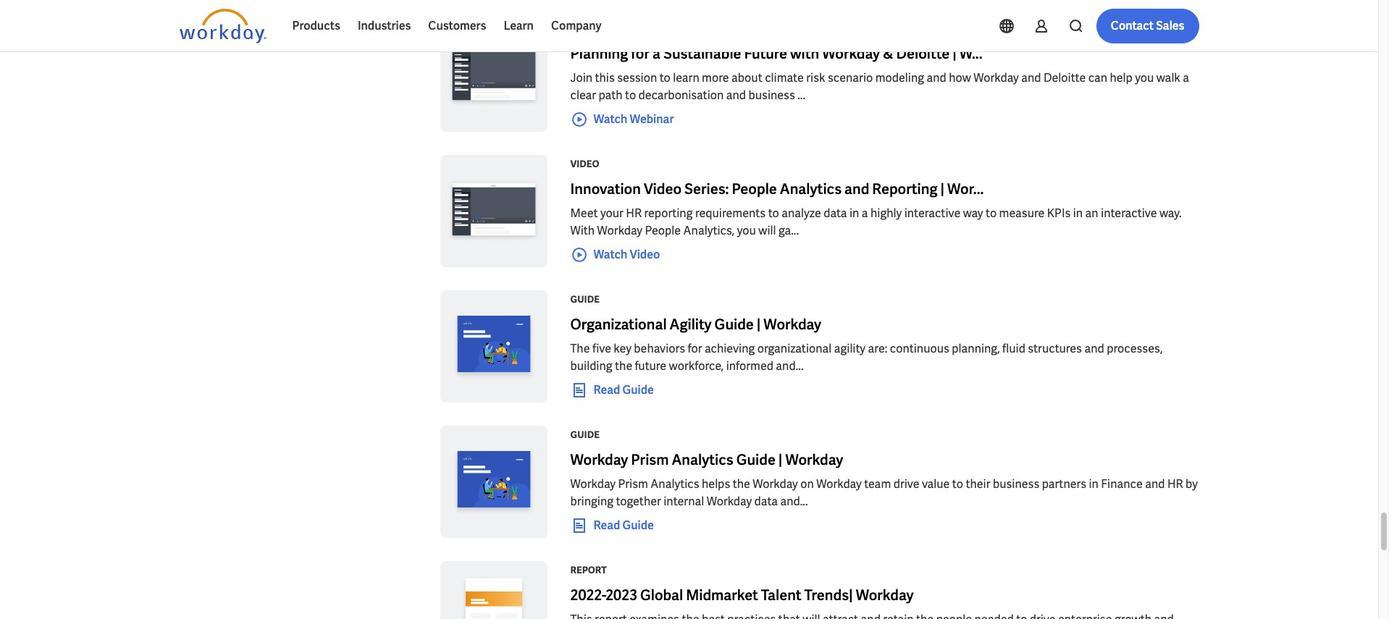 Task type: vqa. For each thing, say whether or not it's contained in the screenshot.


Task type: describe. For each thing, give the bounding box(es) containing it.
company
[[551, 18, 602, 33]]

key
[[614, 341, 632, 357]]

go to the homepage image
[[179, 9, 266, 43]]

by
[[1186, 477, 1199, 492]]

2 interactive from the left
[[1101, 206, 1158, 221]]

...
[[798, 88, 806, 103]]

fluid
[[1003, 341, 1026, 357]]

industries
[[358, 18, 411, 33]]

hr inside the innovation video series: people analytics and reporting | wor... meet your hr reporting requirements to analyze data in a highly interactive way to measure kpis in an interactive way. with workday people analytics, you will ga...
[[626, 206, 642, 221]]

help
[[1110, 70, 1133, 86]]

analyze
[[782, 206, 822, 221]]

0 vertical spatial prism
[[631, 451, 669, 470]]

achieving
[[705, 341, 755, 357]]

clear
[[571, 88, 596, 103]]

finance
[[1102, 477, 1143, 492]]

future
[[745, 44, 788, 63]]

and down about
[[727, 88, 746, 103]]

will
[[759, 223, 776, 238]]

innovation
[[571, 180, 641, 199]]

agility
[[670, 315, 712, 334]]

planning
[[571, 44, 628, 63]]

highly
[[871, 206, 902, 221]]

partners
[[1042, 477, 1087, 492]]

climate
[[765, 70, 804, 86]]

0 vertical spatial people
[[732, 180, 777, 199]]

you inside planning for a sustainable future with workday & deloitte | w... join this session to learn more about climate risk scenario modeling and how workday and deloitte can help you walk a clear path to decarbonisation and business ...
[[1136, 70, 1155, 86]]

scenario
[[828, 70, 873, 86]]

and inside workday prism analytics guide | workday workday prism analytics helps the workday on workday team drive value to their business partners in finance and hr by bringing together internal workday data and...
[[1146, 477, 1166, 492]]

planning for a sustainable future with workday & deloitte | w... join this session to learn more about climate risk scenario modeling and how workday and deloitte can help you walk a clear path to decarbonisation and business ...
[[571, 44, 1190, 103]]

trends|
[[805, 586, 853, 605]]

customers button
[[420, 9, 495, 43]]

video for watch
[[630, 247, 660, 262]]

0 vertical spatial a
[[653, 44, 661, 63]]

their
[[966, 477, 991, 492]]

the inside organizational agility guide | workday the five key behaviors for achieving organizational agility are: continuous planning, fluid structures and processes, building the future workforce, informed and...
[[615, 359, 633, 374]]

1 vertical spatial deloitte
[[1044, 70, 1086, 86]]

measure
[[1000, 206, 1045, 221]]

for inside planning for a sustainable future with workday & deloitte | w... join this session to learn more about climate risk scenario modeling and how workday and deloitte can help you walk a clear path to decarbonisation and business ...
[[631, 44, 650, 63]]

reporting
[[873, 180, 938, 199]]

0 horizontal spatial webinar
[[571, 22, 614, 35]]

| inside workday prism analytics guide | workday workday prism analytics helps the workday on workday team drive value to their business partners in finance and hr by bringing together internal workday data and...
[[779, 451, 783, 470]]

building
[[571, 359, 613, 374]]

continuous
[[890, 341, 950, 357]]

internal
[[664, 494, 705, 509]]

read guide link for organizational
[[571, 382, 654, 399]]

and... inside organizational agility guide | workday the five key behaviors for achieving organizational agility are: continuous planning, fluid structures and processes, building the future workforce, informed and...
[[776, 359, 804, 374]]

2023
[[606, 586, 638, 605]]

join
[[571, 70, 593, 86]]

watch video
[[594, 247, 660, 262]]

kpis
[[1048, 206, 1071, 221]]

workforce,
[[669, 359, 724, 374]]

read guide link for workday
[[571, 517, 654, 535]]

video for innovation
[[644, 180, 682, 199]]

organizational
[[758, 341, 832, 357]]

learn
[[673, 70, 700, 86]]

with
[[791, 44, 820, 63]]

more
[[702, 70, 729, 86]]

wor...
[[948, 180, 984, 199]]

analytics,
[[684, 223, 735, 238]]

are:
[[868, 341, 888, 357]]

the inside workday prism analytics guide | workday workday prism analytics helps the workday on workday team drive value to their business partners in finance and hr by bringing together internal workday data and...
[[733, 477, 751, 492]]

business inside planning for a sustainable future with workday & deloitte | w... join this session to learn more about climate risk scenario modeling and how workday and deloitte can help you walk a clear path to decarbonisation and business ...
[[749, 88, 796, 103]]

w...
[[960, 44, 983, 63]]

business inside workday prism analytics guide | workday workday prism analytics helps the workday on workday team drive value to their business partners in finance and hr by bringing together internal workday data and...
[[993, 477, 1040, 492]]

future
[[635, 359, 667, 374]]

1 vertical spatial analytics
[[672, 451, 734, 470]]

this
[[595, 70, 615, 86]]

for inside organizational agility guide | workday the five key behaviors for achieving organizational agility are: continuous planning, fluid structures and processes, building the future workforce, informed and...
[[688, 341, 702, 357]]

industries button
[[349, 9, 420, 43]]

drive
[[894, 477, 920, 492]]

guide inside workday prism analytics guide | workday workday prism analytics helps the workday on workday team drive value to their business partners in finance and hr by bringing together internal workday data and...
[[737, 451, 776, 470]]

decarbonisation
[[639, 88, 724, 103]]

learn
[[504, 18, 534, 33]]

behaviors
[[634, 341, 686, 357]]

2022-2023 global midmarket talent trends| workday
[[571, 586, 914, 605]]

innovation video series: people analytics and reporting | wor... meet your hr reporting requirements to analyze data in a highly interactive way to measure kpis in an interactive way. with workday people analytics, you will ga...
[[571, 180, 1182, 238]]

way.
[[1160, 206, 1182, 221]]

midmarket
[[686, 586, 759, 605]]

products button
[[284, 9, 349, 43]]

your
[[601, 206, 624, 221]]

about
[[732, 70, 763, 86]]

sustainable
[[664, 44, 742, 63]]

customers
[[428, 18, 487, 33]]

1 horizontal spatial webinar
[[630, 111, 674, 127]]

watch webinar
[[594, 111, 674, 127]]

helps
[[702, 477, 731, 492]]

together
[[616, 494, 661, 509]]

five
[[593, 341, 612, 357]]

2022-
[[571, 586, 606, 605]]

watch for innovation
[[594, 247, 628, 262]]

read guide for workday
[[594, 518, 654, 533]]

a inside the innovation video series: people analytics and reporting | wor... meet your hr reporting requirements to analyze data in a highly interactive way to measure kpis in an interactive way. with workday people analytics, you will ga...
[[862, 206, 869, 221]]

organizational
[[571, 315, 667, 334]]



Task type: locate. For each thing, give the bounding box(es) containing it.
a left the highly
[[862, 206, 869, 221]]

people up requirements
[[732, 180, 777, 199]]

1 vertical spatial data
[[755, 494, 778, 509]]

video up reporting
[[644, 180, 682, 199]]

to up will
[[769, 206, 780, 221]]

read guide link down building
[[571, 382, 654, 399]]

to down session
[[625, 88, 636, 103]]

an
[[1086, 206, 1099, 221]]

series:
[[685, 180, 729, 199]]

0 vertical spatial and...
[[776, 359, 804, 374]]

1 watch from the top
[[594, 111, 628, 127]]

people
[[732, 180, 777, 199], [645, 223, 681, 238]]

watch video link
[[571, 246, 660, 264]]

value
[[922, 477, 950, 492]]

hr right the "your"
[[626, 206, 642, 221]]

to left learn
[[660, 70, 671, 86]]

1 interactive from the left
[[905, 206, 961, 221]]

0 vertical spatial hr
[[626, 206, 642, 221]]

how
[[949, 70, 972, 86]]

and right 'finance'
[[1146, 477, 1166, 492]]

video inside the innovation video series: people analytics and reporting | wor... meet your hr reporting requirements to analyze data in a highly interactive way to measure kpis in an interactive way. with workday people analytics, you will ga...
[[644, 180, 682, 199]]

1 horizontal spatial you
[[1136, 70, 1155, 86]]

the right helps
[[733, 477, 751, 492]]

the
[[571, 341, 590, 357]]

walk
[[1157, 70, 1181, 86]]

analytics up helps
[[672, 451, 734, 470]]

1 horizontal spatial people
[[732, 180, 777, 199]]

with
[[571, 223, 595, 238]]

webinar
[[571, 22, 614, 35], [630, 111, 674, 127]]

and... down on at the right of the page
[[781, 494, 808, 509]]

bringing
[[571, 494, 614, 509]]

video down reporting
[[630, 247, 660, 262]]

workday prism analytics guide | workday workday prism analytics helps the workday on workday team drive value to their business partners in finance and hr by bringing together internal workday data and...
[[571, 451, 1199, 509]]

0 vertical spatial read
[[594, 382, 620, 398]]

| inside organizational agility guide | workday the five key behaviors for achieving organizational agility are: continuous planning, fluid structures and processes, building the future workforce, informed and...
[[757, 315, 761, 334]]

0 vertical spatial video
[[571, 158, 600, 170]]

0 vertical spatial watch
[[594, 111, 628, 127]]

1 vertical spatial read guide
[[594, 518, 654, 533]]

1 vertical spatial people
[[645, 223, 681, 238]]

2 vertical spatial analytics
[[651, 477, 700, 492]]

1 vertical spatial business
[[993, 477, 1040, 492]]

products
[[292, 18, 340, 33]]

0 horizontal spatial business
[[749, 88, 796, 103]]

1 vertical spatial watch
[[594, 247, 628, 262]]

company button
[[543, 9, 611, 43]]

2 horizontal spatial a
[[1184, 70, 1190, 86]]

deloitte left the can
[[1044, 70, 1086, 86]]

1 horizontal spatial data
[[824, 206, 848, 221]]

read down "bringing"
[[594, 518, 620, 533]]

1 read guide link from the top
[[571, 382, 654, 399]]

0 horizontal spatial interactive
[[905, 206, 961, 221]]

0 horizontal spatial deloitte
[[897, 44, 950, 63]]

in
[[850, 206, 860, 221], [1074, 206, 1083, 221], [1089, 477, 1099, 492]]

requirements
[[696, 206, 766, 221]]

1 vertical spatial hr
[[1168, 477, 1184, 492]]

hr inside workday prism analytics guide | workday workday prism analytics helps the workday on workday team drive value to their business partners in finance and hr by bringing together internal workday data and...
[[1168, 477, 1184, 492]]

1 horizontal spatial for
[[688, 341, 702, 357]]

watch webinar link
[[571, 111, 674, 128]]

1 horizontal spatial in
[[1074, 206, 1083, 221]]

and... down the "organizational" at right
[[776, 359, 804, 374]]

sales
[[1157, 18, 1185, 33]]

analytics
[[780, 180, 842, 199], [672, 451, 734, 470], [651, 477, 700, 492]]

deloitte up modeling
[[897, 44, 950, 63]]

data inside workday prism analytics guide | workday workday prism analytics helps the workday on workday team drive value to their business partners in finance and hr by bringing together internal workday data and...
[[755, 494, 778, 509]]

hr left by
[[1168, 477, 1184, 492]]

for
[[631, 44, 650, 63], [688, 341, 702, 357]]

0 horizontal spatial in
[[850, 206, 860, 221]]

read guide down future
[[594, 382, 654, 398]]

in left an at the right top
[[1074, 206, 1083, 221]]

can
[[1089, 70, 1108, 86]]

| inside the innovation video series: people analytics and reporting | wor... meet your hr reporting requirements to analyze data in a highly interactive way to measure kpis in an interactive way. with workday people analytics, you will ga...
[[941, 180, 945, 199]]

0 vertical spatial data
[[824, 206, 848, 221]]

1 horizontal spatial a
[[862, 206, 869, 221]]

data inside the innovation video series: people analytics and reporting | wor... meet your hr reporting requirements to analyze data in a highly interactive way to measure kpis in an interactive way. with workday people analytics, you will ga...
[[824, 206, 848, 221]]

2 vertical spatial video
[[630, 247, 660, 262]]

interactive
[[905, 206, 961, 221], [1101, 206, 1158, 221]]

you right help
[[1136, 70, 1155, 86]]

watch
[[594, 111, 628, 127], [594, 247, 628, 262]]

2 read guide from the top
[[594, 518, 654, 533]]

way
[[963, 206, 984, 221]]

you
[[1136, 70, 1155, 86], [737, 223, 756, 238]]

1 vertical spatial prism
[[618, 477, 648, 492]]

1 vertical spatial video
[[644, 180, 682, 199]]

talent
[[761, 586, 802, 605]]

read guide for organizational
[[594, 382, 654, 398]]

structures
[[1028, 341, 1083, 357]]

0 vertical spatial the
[[615, 359, 633, 374]]

read for workday
[[594, 518, 620, 533]]

2 vertical spatial a
[[862, 206, 869, 221]]

planning,
[[952, 341, 1000, 357]]

watch down the path
[[594, 111, 628, 127]]

to inside workday prism analytics guide | workday workday prism analytics helps the workday on workday team drive value to their business partners in finance and hr by bringing together internal workday data and...
[[953, 477, 964, 492]]

in left 'finance'
[[1089, 477, 1099, 492]]

and left reporting
[[845, 180, 870, 199]]

business right the their
[[993, 477, 1040, 492]]

and inside organizational agility guide | workday the five key behaviors for achieving organizational agility are: continuous planning, fluid structures and processes, building the future workforce, informed and...
[[1085, 341, 1105, 357]]

0 vertical spatial read guide link
[[571, 382, 654, 399]]

informed
[[727, 359, 774, 374]]

learn button
[[495, 9, 543, 43]]

0 horizontal spatial people
[[645, 223, 681, 238]]

video up innovation
[[571, 158, 600, 170]]

for up session
[[631, 44, 650, 63]]

0 vertical spatial you
[[1136, 70, 1155, 86]]

read guide down together
[[594, 518, 654, 533]]

hr
[[626, 206, 642, 221], [1168, 477, 1184, 492]]

2 read guide link from the top
[[571, 517, 654, 535]]

analytics inside the innovation video series: people analytics and reporting | wor... meet your hr reporting requirements to analyze data in a highly interactive way to measure kpis in an interactive way. with workday people analytics, you will ga...
[[780, 180, 842, 199]]

0 horizontal spatial for
[[631, 44, 650, 63]]

processes,
[[1107, 341, 1163, 357]]

risk
[[807, 70, 826, 86]]

the
[[615, 359, 633, 374], [733, 477, 751, 492]]

interactive right an at the right top
[[1101, 206, 1158, 221]]

guide
[[571, 293, 600, 306], [715, 315, 754, 334], [623, 382, 654, 398], [571, 429, 600, 441], [737, 451, 776, 470], [623, 518, 654, 533]]

2 watch from the top
[[594, 247, 628, 262]]

1 vertical spatial a
[[1184, 70, 1190, 86]]

in left the highly
[[850, 206, 860, 221]]

and left how
[[927, 70, 947, 86]]

contact sales link
[[1097, 9, 1200, 43]]

1 vertical spatial and...
[[781, 494, 808, 509]]

business down climate
[[749, 88, 796, 103]]

0 vertical spatial business
[[749, 88, 796, 103]]

a up session
[[653, 44, 661, 63]]

1 vertical spatial you
[[737, 223, 756, 238]]

0 vertical spatial webinar
[[571, 22, 614, 35]]

you inside the innovation video series: people analytics and reporting | wor... meet your hr reporting requirements to analyze data in a highly interactive way to measure kpis in an interactive way. with workday people analytics, you will ga...
[[737, 223, 756, 238]]

on
[[801, 477, 814, 492]]

|
[[953, 44, 957, 63], [941, 180, 945, 199], [757, 315, 761, 334], [779, 451, 783, 470]]

read guide link
[[571, 382, 654, 399], [571, 517, 654, 535]]

read guide
[[594, 382, 654, 398], [594, 518, 654, 533]]

0 horizontal spatial the
[[615, 359, 633, 374]]

1 horizontal spatial the
[[733, 477, 751, 492]]

2 horizontal spatial in
[[1089, 477, 1099, 492]]

and... inside workday prism analytics guide | workday workday prism analytics helps the workday on workday team drive value to their business partners in finance and hr by bringing together internal workday data and...
[[781, 494, 808, 509]]

global
[[640, 586, 683, 605]]

business
[[749, 88, 796, 103], [993, 477, 1040, 492]]

the down key
[[615, 359, 633, 374]]

interactive down reporting
[[905, 206, 961, 221]]

1 vertical spatial for
[[688, 341, 702, 357]]

webinar up the planning
[[571, 22, 614, 35]]

reporting
[[645, 206, 693, 221]]

read down building
[[594, 382, 620, 398]]

organizational agility guide | workday the five key behaviors for achieving organizational agility are: continuous planning, fluid structures and processes, building the future workforce, informed and...
[[571, 315, 1163, 374]]

1 vertical spatial the
[[733, 477, 751, 492]]

and right structures
[[1085, 341, 1105, 357]]

1 read guide from the top
[[594, 382, 654, 398]]

you left will
[[737, 223, 756, 238]]

analytics up internal
[[651, 477, 700, 492]]

and inside the innovation video series: people analytics and reporting | wor... meet your hr reporting requirements to analyze data in a highly interactive way to measure kpis in an interactive way. with workday people analytics, you will ga...
[[845, 180, 870, 199]]

a
[[653, 44, 661, 63], [1184, 70, 1190, 86], [862, 206, 869, 221]]

modeling
[[876, 70, 925, 86]]

and left the can
[[1022, 70, 1042, 86]]

team
[[865, 477, 891, 492]]

0 horizontal spatial a
[[653, 44, 661, 63]]

read guide link down "bringing"
[[571, 517, 654, 535]]

report
[[571, 564, 607, 577]]

ga...
[[779, 223, 799, 238]]

a right walk
[[1184, 70, 1190, 86]]

meet
[[571, 206, 598, 221]]

0 vertical spatial deloitte
[[897, 44, 950, 63]]

agility
[[835, 341, 866, 357]]

webinar down decarbonisation
[[630, 111, 674, 127]]

1 horizontal spatial hr
[[1168, 477, 1184, 492]]

&
[[883, 44, 894, 63]]

read for organizational
[[594, 382, 620, 398]]

prism
[[631, 451, 669, 470], [618, 477, 648, 492]]

people down reporting
[[645, 223, 681, 238]]

0 vertical spatial analytics
[[780, 180, 842, 199]]

contact sales
[[1111, 18, 1185, 33]]

for up workforce,
[[688, 341, 702, 357]]

to
[[660, 70, 671, 86], [625, 88, 636, 103], [769, 206, 780, 221], [986, 206, 997, 221], [953, 477, 964, 492]]

contact
[[1111, 18, 1154, 33]]

0 horizontal spatial data
[[755, 494, 778, 509]]

in inside workday prism analytics guide | workday workday prism analytics helps the workday on workday team drive value to their business partners in finance and hr by bringing together internal workday data and...
[[1089, 477, 1099, 492]]

guide inside organizational agility guide | workday the five key behaviors for achieving organizational agility are: continuous planning, fluid structures and processes, building the future workforce, informed and...
[[715, 315, 754, 334]]

workday inside organizational agility guide | workday the five key behaviors for achieving organizational agility are: continuous planning, fluid structures and processes, building the future workforce, informed and...
[[764, 315, 822, 334]]

0 vertical spatial read guide
[[594, 382, 654, 398]]

and...
[[776, 359, 804, 374], [781, 494, 808, 509]]

1 horizontal spatial deloitte
[[1044, 70, 1086, 86]]

1 vertical spatial read guide link
[[571, 517, 654, 535]]

read
[[594, 382, 620, 398], [594, 518, 620, 533]]

watch down with
[[594, 247, 628, 262]]

| inside planning for a sustainable future with workday & deloitte | w... join this session to learn more about climate risk scenario modeling and how workday and deloitte can help you walk a clear path to decarbonisation and business ...
[[953, 44, 957, 63]]

1 read from the top
[[594, 382, 620, 398]]

watch for planning
[[594, 111, 628, 127]]

1 horizontal spatial interactive
[[1101, 206, 1158, 221]]

0 horizontal spatial you
[[737, 223, 756, 238]]

2 read from the top
[[594, 518, 620, 533]]

path
[[599, 88, 623, 103]]

1 vertical spatial webinar
[[630, 111, 674, 127]]

workday inside the innovation video series: people analytics and reporting | wor... meet your hr reporting requirements to analyze data in a highly interactive way to measure kpis in an interactive way. with workday people analytics, you will ga...
[[597, 223, 643, 238]]

to right way
[[986, 206, 997, 221]]

analytics up the analyze
[[780, 180, 842, 199]]

1 horizontal spatial business
[[993, 477, 1040, 492]]

1 vertical spatial read
[[594, 518, 620, 533]]

0 horizontal spatial hr
[[626, 206, 642, 221]]

to left the their
[[953, 477, 964, 492]]

0 vertical spatial for
[[631, 44, 650, 63]]



